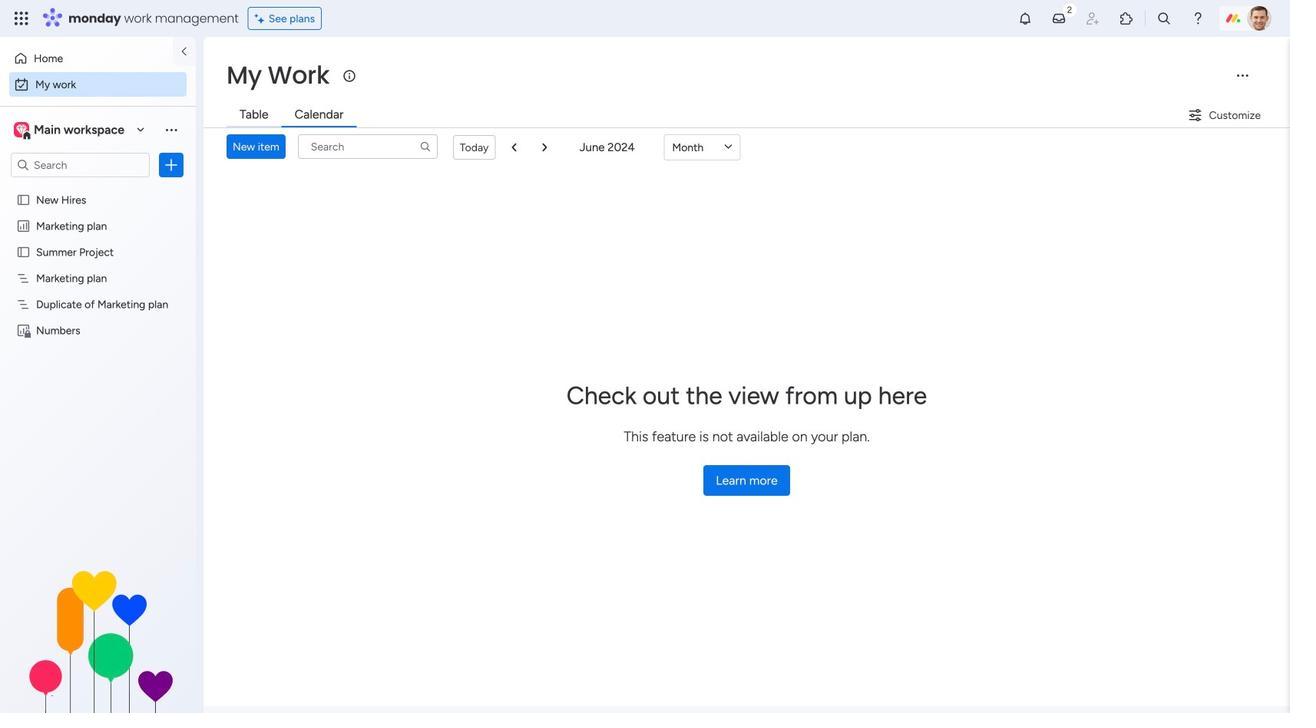 Task type: vqa. For each thing, say whether or not it's contained in the screenshot.
the bottom v2 seen image
no



Task type: describe. For each thing, give the bounding box(es) containing it.
list arrow image
[[542, 143, 547, 152]]

Filter dashboard by text search field
[[298, 134, 438, 159]]

2 tab from the left
[[282, 103, 357, 127]]

lottie animation image
[[0, 558, 196, 713]]

2 image
[[1063, 1, 1077, 18]]

monday marketplace image
[[1119, 11, 1134, 26]]

2 vertical spatial option
[[0, 186, 196, 189]]

0 vertical spatial option
[[9, 46, 164, 71]]



Task type: locate. For each thing, give the bounding box(es) containing it.
select product image
[[14, 11, 29, 26]]

public dashboard image
[[16, 219, 31, 233]]

search image
[[419, 141, 431, 153]]

list box
[[0, 184, 196, 551]]

lottie animation element
[[0, 558, 196, 713]]

workspace selection element
[[11, 103, 132, 157]]

option
[[9, 46, 164, 71], [9, 72, 187, 97], [0, 186, 196, 189]]

1 vertical spatial option
[[9, 72, 187, 97]]

private dashboard image
[[16, 323, 31, 338]]

tab list
[[227, 103, 357, 127]]

options image
[[164, 157, 179, 173]]

notifications image
[[1018, 11, 1033, 26]]

update feed image
[[1051, 11, 1067, 26]]

1 tab from the left
[[227, 103, 282, 127]]

search everything image
[[1157, 11, 1172, 26]]

menu image
[[1235, 68, 1250, 83]]

list arrow image
[[512, 143, 516, 152]]

tab
[[227, 103, 282, 127], [282, 103, 357, 127]]

terry turtle image
[[1247, 6, 1272, 31]]

public board image
[[16, 193, 31, 207]]

Search in workspace field
[[32, 156, 128, 174]]

None search field
[[298, 134, 438, 159]]

public board image
[[16, 245, 31, 259]]

menu image
[[164, 122, 179, 137]]

see plans image
[[255, 10, 269, 27]]

help image
[[1190, 11, 1206, 26]]



